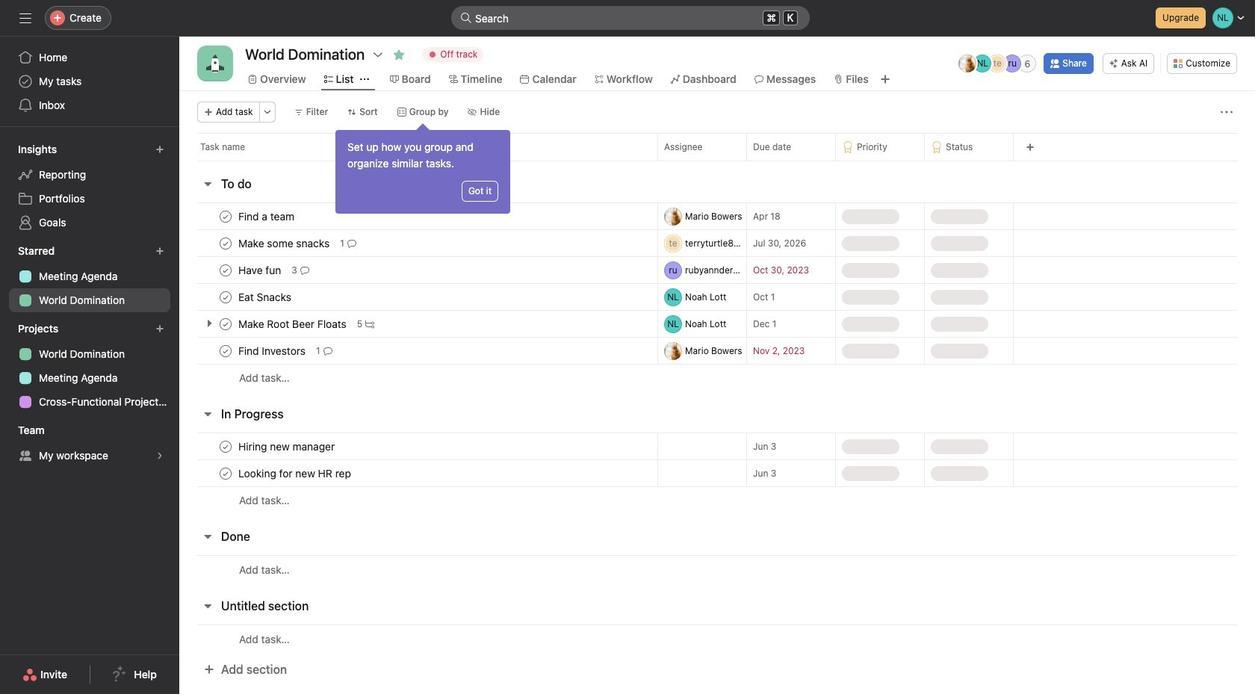 Task type: locate. For each thing, give the bounding box(es) containing it.
mark complete image inside make some snacks cell
[[217, 234, 235, 252]]

1 horizontal spatial 1 comment image
[[347, 239, 356, 248]]

2 task name text field from the top
[[235, 290, 296, 305]]

1 vertical spatial mark complete image
[[217, 342, 235, 360]]

collapse task list for this group image
[[202, 408, 214, 420], [202, 600, 214, 612]]

1 task name text field from the top
[[235, 236, 334, 251]]

task name text field inside looking for new hr rep cell
[[235, 466, 356, 481]]

2 vertical spatial mark complete checkbox
[[217, 342, 235, 360]]

1 task name text field from the top
[[235, 209, 299, 224]]

mark complete image inside find a team cell
[[217, 207, 235, 225]]

mark complete checkbox for task name text field within the 'have fun' cell
[[217, 261, 235, 279]]

remove from starred image
[[393, 49, 405, 61]]

mark complete checkbox inside hiring new manager cell
[[217, 438, 235, 455]]

3 mark complete image from the top
[[217, 438, 235, 455]]

mark complete checkbox inside looking for new hr rep cell
[[217, 464, 235, 482]]

1 vertical spatial collapse task list for this group image
[[202, 600, 214, 612]]

Task name text field
[[235, 209, 299, 224], [235, 290, 296, 305], [235, 316, 351, 331], [235, 343, 310, 358]]

task name text field inside make root beer floats cell
[[235, 316, 351, 331]]

projects element
[[0, 315, 179, 417]]

2 mark complete checkbox from the top
[[217, 315, 235, 333]]

3 mark complete checkbox from the top
[[217, 342, 235, 360]]

2 mark complete image from the top
[[217, 234, 235, 252]]

row
[[179, 133, 1255, 161], [197, 160, 1238, 161], [179, 203, 1255, 230], [179, 229, 1255, 257], [179, 256, 1255, 284], [179, 283, 1255, 311], [179, 310, 1255, 338], [179, 337, 1255, 365], [179, 364, 1255, 392], [179, 433, 1255, 460], [179, 460, 1255, 487], [179, 486, 1255, 514], [179, 555, 1255, 584], [179, 625, 1255, 653]]

3 task name text field from the top
[[235, 439, 339, 454]]

mark complete checkbox inside find investors cell
[[217, 342, 235, 360]]

mark complete image inside hiring new manager cell
[[217, 438, 235, 455]]

4 task name text field from the top
[[235, 343, 310, 358]]

Task name text field
[[235, 236, 334, 251], [235, 263, 286, 278], [235, 439, 339, 454], [235, 466, 356, 481]]

Mark complete checkbox
[[217, 288, 235, 306], [217, 315, 235, 333], [217, 342, 235, 360]]

find a team cell
[[179, 203, 658, 230]]

0 vertical spatial 1 comment image
[[347, 239, 356, 248]]

1 comment image
[[347, 239, 356, 248], [323, 346, 332, 355]]

mark complete image
[[217, 261, 235, 279], [217, 342, 235, 360], [217, 438, 235, 455]]

mark complete image inside looking for new hr rep cell
[[217, 464, 235, 482]]

collapse task list for this group image
[[202, 178, 214, 190], [202, 531, 214, 543]]

2 vertical spatial mark complete image
[[217, 438, 235, 455]]

mark complete checkbox inside make some snacks cell
[[217, 234, 235, 252]]

2 task name text field from the top
[[235, 263, 286, 278]]

2 mark complete checkbox from the top
[[217, 234, 235, 252]]

0 vertical spatial collapse task list for this group image
[[202, 408, 214, 420]]

0 vertical spatial mark complete checkbox
[[217, 288, 235, 306]]

show options image
[[372, 49, 384, 61]]

5 subtasks image
[[366, 319, 375, 328]]

task name text field for find a team cell
[[235, 209, 299, 224]]

3 task name text field from the top
[[235, 316, 351, 331]]

1 vertical spatial collapse task list for this group image
[[202, 531, 214, 543]]

mark complete image inside 'have fun' cell
[[217, 261, 235, 279]]

0 vertical spatial collapse task list for this group image
[[202, 178, 214, 190]]

find investors cell
[[179, 337, 658, 365]]

mark complete checkbox for task name text field inside looking for new hr rep cell
[[217, 464, 235, 482]]

prominent image
[[460, 12, 472, 24]]

mark complete checkbox for task name text box inside the find investors cell
[[217, 342, 235, 360]]

1 mark complete checkbox from the top
[[217, 207, 235, 225]]

1 mark complete checkbox from the top
[[217, 288, 235, 306]]

teams element
[[0, 417, 179, 471]]

see details, my workspace image
[[155, 451, 164, 460]]

header in progress tree grid
[[179, 433, 1255, 514]]

4 mark complete image from the top
[[217, 315, 235, 333]]

4 mark complete checkbox from the top
[[217, 438, 235, 455]]

mark complete checkbox inside 'have fun' cell
[[217, 261, 235, 279]]

None field
[[451, 6, 810, 30]]

mark complete checkbox inside find a team cell
[[217, 207, 235, 225]]

mark complete checkbox inside eat snacks cell
[[217, 288, 235, 306]]

3 mark complete checkbox from the top
[[217, 261, 235, 279]]

3 comments image
[[300, 266, 309, 275]]

mark complete checkbox for task name text box inside the find a team cell
[[217, 207, 235, 225]]

1 comment image inside make some snacks cell
[[347, 239, 356, 248]]

0 horizontal spatial 1 comment image
[[323, 346, 332, 355]]

1 comment image for make some snacks cell
[[347, 239, 356, 248]]

1 vertical spatial mark complete checkbox
[[217, 315, 235, 333]]

insights element
[[0, 136, 179, 238]]

starred element
[[0, 238, 179, 315]]

mark complete image
[[217, 207, 235, 225], [217, 234, 235, 252], [217, 288, 235, 306], [217, 315, 235, 333], [217, 464, 235, 482]]

tooltip
[[336, 126, 510, 214]]

Mark complete checkbox
[[217, 207, 235, 225], [217, 234, 235, 252], [217, 261, 235, 279], [217, 438, 235, 455], [217, 464, 235, 482]]

task name text field inside find investors cell
[[235, 343, 310, 358]]

task name text field inside eat snacks cell
[[235, 290, 296, 305]]

task name text field inside find a team cell
[[235, 209, 299, 224]]

more actions image
[[1221, 106, 1233, 118]]

add items to starred image
[[155, 247, 164, 256]]

1 mark complete image from the top
[[217, 207, 235, 225]]

3 mark complete image from the top
[[217, 288, 235, 306]]

mark complete image for task name text box inside the find a team cell
[[217, 207, 235, 225]]

task name text field inside make some snacks cell
[[235, 236, 334, 251]]

1 mark complete image from the top
[[217, 261, 235, 279]]

1 collapse task list for this group image from the top
[[202, 408, 214, 420]]

task name text field for make some snacks cell
[[235, 236, 334, 251]]

task name text field for eat snacks cell
[[235, 290, 296, 305]]

5 mark complete checkbox from the top
[[217, 464, 235, 482]]

new insights image
[[155, 145, 164, 154]]

1 vertical spatial 1 comment image
[[323, 346, 332, 355]]

have fun cell
[[179, 256, 658, 284]]

new project or portfolio image
[[155, 324, 164, 333]]

task name text field inside 'have fun' cell
[[235, 263, 286, 278]]

mark complete image inside find investors cell
[[217, 342, 235, 360]]

mark complete image inside eat snacks cell
[[217, 288, 235, 306]]

5 mark complete image from the top
[[217, 464, 235, 482]]

mark complete image for hiring new manager cell
[[217, 438, 235, 455]]

4 task name text field from the top
[[235, 466, 356, 481]]

1 comment image inside find investors cell
[[323, 346, 332, 355]]

task name text field inside hiring new manager cell
[[235, 439, 339, 454]]

0 vertical spatial mark complete image
[[217, 261, 235, 279]]

2 mark complete image from the top
[[217, 342, 235, 360]]



Task type: describe. For each thing, give the bounding box(es) containing it.
mark complete image for task name text field inside looking for new hr rep cell
[[217, 464, 235, 482]]

2 collapse task list for this group image from the top
[[202, 531, 214, 543]]

hide sidebar image
[[19, 12, 31, 24]]

mark complete image for find investors cell
[[217, 342, 235, 360]]

mark complete checkbox for task name text box in the eat snacks cell
[[217, 288, 235, 306]]

more actions image
[[263, 108, 272, 117]]

mark complete checkbox inside make root beer floats cell
[[217, 315, 235, 333]]

make some snacks cell
[[179, 229, 658, 257]]

mark complete checkbox for task name text field in the make some snacks cell
[[217, 234, 235, 252]]

make root beer floats cell
[[179, 310, 658, 338]]

add tab image
[[879, 73, 891, 85]]

task name text field for looking for new hr rep cell
[[235, 466, 356, 481]]

2 collapse task list for this group image from the top
[[202, 600, 214, 612]]

1 comment image for find investors cell
[[323, 346, 332, 355]]

task name text field for hiring new manager cell
[[235, 439, 339, 454]]

task name text field for 'have fun' cell
[[235, 263, 286, 278]]

1 collapse task list for this group image from the top
[[202, 178, 214, 190]]

tab actions image
[[360, 75, 369, 84]]

eat snacks cell
[[179, 283, 658, 311]]

rocket image
[[206, 55, 224, 72]]

looking for new hr rep cell
[[179, 460, 658, 487]]

header to do tree grid
[[179, 203, 1255, 392]]

Search tasks, projects, and more text field
[[451, 6, 810, 30]]

hiring new manager cell
[[179, 433, 658, 460]]

mark complete image for task name text field in the make some snacks cell
[[217, 234, 235, 252]]

mark complete checkbox for task name text field inside hiring new manager cell
[[217, 438, 235, 455]]

expand subtask list for the task make root beer floats image
[[203, 318, 215, 330]]

mark complete image for 'have fun' cell
[[217, 261, 235, 279]]

mark complete image for task name text box in the eat snacks cell
[[217, 288, 235, 306]]

global element
[[0, 37, 179, 126]]

add field image
[[1026, 143, 1035, 152]]

task name text field for find investors cell
[[235, 343, 310, 358]]



Task type: vqa. For each thing, say whether or not it's contained in the screenshot.
Looking for new HR rep cell Task name text box
yes



